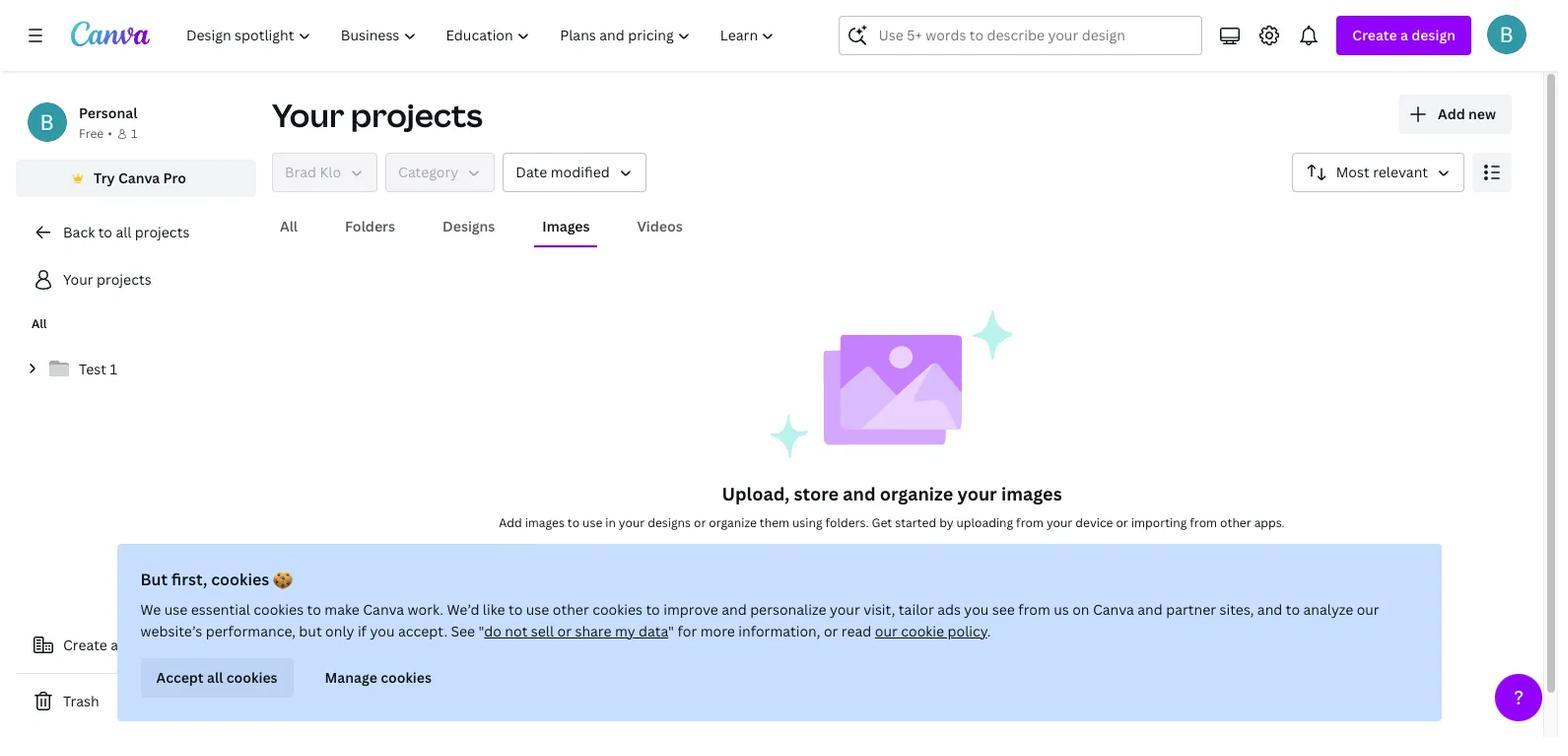 Task type: locate. For each thing, give the bounding box(es) containing it.
•
[[108, 125, 112, 142]]

1 horizontal spatial a
[[1401, 26, 1409, 44]]

create inside button
[[63, 636, 107, 655]]

images
[[543, 217, 590, 236]]

but
[[140, 569, 168, 590]]

your up the read
[[830, 600, 860, 619]]

all button
[[272, 208, 306, 245]]

our
[[1357, 600, 1380, 619], [875, 622, 898, 641]]

0 horizontal spatial your
[[63, 270, 93, 289]]

0 horizontal spatial canva
[[118, 169, 160, 187]]

0 horizontal spatial your projects
[[63, 270, 151, 289]]

cookies up my at the bottom left
[[593, 600, 643, 619]]

your projects up klo
[[272, 94, 483, 136]]

your projects down back to all projects
[[63, 270, 151, 289]]

your projects link
[[16, 260, 256, 300]]

0 horizontal spatial our
[[875, 622, 898, 641]]

create inside dropdown button
[[1353, 26, 1398, 44]]

folders.
[[826, 515, 869, 531]]

0 vertical spatial images
[[1002, 482, 1062, 506]]

add
[[1438, 104, 1466, 123], [499, 515, 522, 531]]

try canva pro button
[[16, 160, 256, 197]]

0 vertical spatial projects
[[351, 94, 483, 136]]

test
[[79, 360, 106, 379]]

get
[[872, 515, 892, 531]]

0 vertical spatial other
[[1220, 515, 1252, 531]]

cookies inside "button"
[[227, 668, 278, 687]]

use left in
[[583, 515, 603, 531]]

1 vertical spatial projects
[[135, 223, 190, 242]]

images up uploading
[[1002, 482, 1062, 506]]

1 vertical spatial all
[[32, 315, 47, 332]]

read
[[842, 622, 872, 641]]

free
[[79, 125, 104, 142]]

1 right test
[[110, 360, 117, 379]]

canva right try
[[118, 169, 160, 187]]

but
[[299, 622, 322, 641]]

0 horizontal spatial create
[[63, 636, 107, 655]]

all inside button
[[280, 217, 298, 236]]

or right here
[[862, 590, 877, 609]]

1 horizontal spatial organize
[[880, 482, 953, 506]]

all right back
[[116, 223, 131, 242]]

1 vertical spatial our
[[875, 622, 898, 641]]

0 vertical spatial a
[[1401, 26, 1409, 44]]

1 horizontal spatial our
[[1357, 600, 1380, 619]]

images
[[1002, 482, 1062, 506], [525, 515, 565, 531]]

you up policy
[[964, 600, 989, 619]]

design
[[1412, 26, 1456, 44]]

all
[[280, 217, 298, 236], [32, 315, 47, 332]]

images button
[[535, 208, 598, 245]]

add up 'like'
[[499, 515, 522, 531]]

your
[[272, 94, 344, 136], [63, 270, 93, 289]]

add left new
[[1438, 104, 1466, 123]]

canva inside button
[[118, 169, 160, 187]]

all inside "button"
[[207, 668, 223, 687]]

pro
[[163, 169, 186, 187]]

our right analyze
[[1357, 600, 1380, 619]]

make
[[325, 600, 360, 619]]

1 horizontal spatial 1
[[131, 125, 137, 142]]

other up do not sell or share my data link at the bottom left of page
[[553, 600, 589, 619]]

to up but
[[307, 600, 321, 619]]

back to all projects
[[63, 223, 190, 242]]

account...
[[958, 590, 1023, 609]]

0 horizontal spatial all
[[116, 223, 131, 242]]

0 vertical spatial add
[[1438, 104, 1466, 123]]

a inside "create a design" dropdown button
[[1401, 26, 1409, 44]]

"
[[479, 622, 484, 641], [668, 622, 674, 641]]

0 horizontal spatial use
[[164, 600, 188, 619]]

0 vertical spatial our
[[1357, 600, 1380, 619]]

accept.
[[398, 622, 448, 641]]

1 horizontal spatial your projects
[[272, 94, 483, 136]]

1 vertical spatial your projects
[[63, 270, 151, 289]]

1
[[131, 125, 137, 142], [110, 360, 117, 379]]

our down "visit,"
[[875, 622, 898, 641]]

0 horizontal spatial other
[[553, 600, 589, 619]]

canva up if
[[363, 600, 404, 619]]

cookies down accept.
[[381, 668, 432, 687]]

0 vertical spatial all
[[116, 223, 131, 242]]

a inside create a team button
[[111, 636, 118, 655]]

create a design button
[[1337, 16, 1472, 55]]

to right back
[[98, 223, 112, 242]]

or
[[694, 515, 706, 531], [1116, 515, 1129, 531], [862, 590, 877, 609], [557, 622, 572, 641], [824, 622, 838, 641]]

0 horizontal spatial 1
[[110, 360, 117, 379]]

connect
[[880, 590, 935, 609]]

we
[[140, 600, 161, 619]]

1 horizontal spatial "
[[668, 622, 674, 641]]

create left team
[[63, 636, 107, 655]]

2 vertical spatial projects
[[97, 270, 151, 289]]

Owner button
[[272, 153, 378, 192]]

0 vertical spatial your projects
[[272, 94, 483, 136]]

1 " from the left
[[479, 622, 484, 641]]

trash
[[63, 692, 99, 711]]

2 horizontal spatial use
[[583, 515, 603, 531]]

to left in
[[568, 515, 580, 531]]

projects up your projects link
[[135, 223, 190, 242]]

create for create a design
[[1353, 26, 1398, 44]]

1 vertical spatial your
[[63, 270, 93, 289]]

cookies
[[211, 569, 269, 590], [254, 600, 304, 619], [593, 600, 643, 619], [227, 668, 278, 687], [381, 668, 432, 687]]

None search field
[[839, 16, 1203, 55]]

our cookie policy link
[[875, 622, 987, 641]]

0 vertical spatial create
[[1353, 26, 1398, 44]]

create
[[1353, 26, 1398, 44], [63, 636, 107, 655]]

to right 'like'
[[509, 600, 523, 619]]

do not sell or share my data link
[[484, 622, 668, 641]]

all right 'accept'
[[207, 668, 223, 687]]

you right if
[[370, 622, 395, 641]]

cookies inside button
[[381, 668, 432, 687]]

projects up category
[[351, 94, 483, 136]]

your up brad klo
[[272, 94, 344, 136]]

0 horizontal spatial a
[[111, 636, 118, 655]]

0 vertical spatial organize
[[880, 482, 953, 506]]

using
[[793, 515, 823, 531]]

organize down upload,
[[709, 515, 757, 531]]

folders button
[[337, 208, 403, 245]]

your
[[958, 482, 997, 506], [619, 515, 645, 531], [1047, 515, 1073, 531], [830, 600, 860, 619]]

designs
[[648, 515, 691, 531]]

your down back
[[63, 270, 93, 289]]

Date modified button
[[503, 153, 646, 192]]

1 horizontal spatial add
[[1438, 104, 1466, 123]]

drop
[[761, 590, 795, 609]]

a left team
[[111, 636, 118, 655]]

1 right • at the top
[[131, 125, 137, 142]]

from inside we use essential cookies to make canva work. we'd like to use other cookies to improve and personalize your visit, tailor ads you see from us on canva and partner sites, and to analyze our website's performance, but only if you accept. see "
[[1019, 600, 1051, 619]]

1 horizontal spatial all
[[207, 668, 223, 687]]

canva right on
[[1093, 600, 1134, 619]]

to
[[98, 223, 112, 242], [568, 515, 580, 531], [307, 600, 321, 619], [509, 600, 523, 619], [646, 600, 660, 619], [1286, 600, 1300, 619]]

1 horizontal spatial all
[[280, 217, 298, 236]]

1 horizontal spatial other
[[1220, 515, 1252, 531]]

" left for
[[668, 622, 674, 641]]

0 vertical spatial 1
[[131, 125, 137, 142]]

1 horizontal spatial images
[[1002, 482, 1062, 506]]

your projects
[[272, 94, 483, 136], [63, 270, 151, 289]]

designs button
[[435, 208, 503, 245]]

new
[[1469, 104, 1496, 123]]

1 vertical spatial organize
[[709, 515, 757, 531]]

videos
[[637, 217, 683, 236]]

like
[[483, 600, 505, 619]]

0 vertical spatial you
[[964, 600, 989, 619]]

importing
[[1131, 515, 1187, 531]]

performance,
[[206, 622, 296, 641]]

accept all cookies button
[[140, 659, 293, 698]]

1 vertical spatial create
[[63, 636, 107, 655]]

manage
[[325, 668, 377, 687]]

drop files here or connect an account...
[[761, 590, 1023, 609]]

share
[[575, 622, 612, 641]]

1 vertical spatial images
[[525, 515, 565, 531]]

1 vertical spatial all
[[207, 668, 223, 687]]

sell
[[531, 622, 554, 641]]

Sort by button
[[1292, 153, 1465, 192]]

1 vertical spatial add
[[499, 515, 522, 531]]

a left design
[[1401, 26, 1409, 44]]

1 vertical spatial other
[[553, 600, 589, 619]]

add new
[[1438, 104, 1496, 123]]

1 vertical spatial a
[[111, 636, 118, 655]]

0 horizontal spatial add
[[499, 515, 522, 531]]

or right 'sell'
[[557, 622, 572, 641]]

1 horizontal spatial canva
[[363, 600, 404, 619]]

cookies down "performance,"
[[227, 668, 278, 687]]

them
[[760, 515, 790, 531]]

organize
[[880, 482, 953, 506], [709, 515, 757, 531]]

" right see
[[479, 622, 484, 641]]

0 horizontal spatial "
[[479, 622, 484, 641]]

create left design
[[1353, 26, 1398, 44]]

0 horizontal spatial images
[[525, 515, 565, 531]]

add inside upload, store and organize your images add images to use in your designs or organize them using folders. get started by uploading from your device or importing from other apps.
[[499, 515, 522, 531]]

0 vertical spatial all
[[280, 217, 298, 236]]

or left the read
[[824, 622, 838, 641]]

other
[[1220, 515, 1252, 531], [553, 600, 589, 619]]

projects down back to all projects
[[97, 270, 151, 289]]

here
[[829, 590, 859, 609]]

and up the folders.
[[843, 482, 876, 506]]

from left the 'us'
[[1019, 600, 1051, 619]]

images left in
[[525, 515, 565, 531]]

from
[[1016, 515, 1044, 531], [1190, 515, 1218, 531], [1019, 600, 1051, 619]]

we use essential cookies to make canva work. we'd like to use other cookies to improve and personalize your visit, tailor ads you see from us on canva and partner sites, and to analyze our website's performance, but only if you accept. see "
[[140, 600, 1380, 641]]

Search search field
[[879, 17, 1164, 54]]

a for team
[[111, 636, 118, 655]]

add inside dropdown button
[[1438, 104, 1466, 123]]

us
[[1054, 600, 1069, 619]]

free •
[[79, 125, 112, 142]]

try canva pro
[[94, 169, 186, 187]]

1 horizontal spatial your
[[272, 94, 344, 136]]

on
[[1073, 600, 1090, 619]]

0 horizontal spatial you
[[370, 622, 395, 641]]

use up website's
[[164, 600, 188, 619]]

and
[[843, 482, 876, 506], [722, 600, 747, 619], [1138, 600, 1163, 619], [1258, 600, 1283, 619]]

use up 'sell'
[[526, 600, 549, 619]]

in
[[605, 515, 616, 531]]

other left apps.
[[1220, 515, 1252, 531]]

organize up started
[[880, 482, 953, 506]]

1 horizontal spatial create
[[1353, 26, 1398, 44]]



Task type: describe. For each thing, give the bounding box(es) containing it.
team
[[122, 636, 156, 655]]

create for create a team
[[63, 636, 107, 655]]

add new button
[[1399, 95, 1512, 134]]

or right the designs
[[694, 515, 706, 531]]

analyze
[[1304, 600, 1354, 619]]

1 horizontal spatial you
[[964, 600, 989, 619]]

manage cookies
[[325, 668, 432, 687]]

work.
[[408, 600, 444, 619]]

test 1
[[79, 360, 117, 379]]

your up uploading
[[958, 482, 997, 506]]

or right device
[[1116, 515, 1129, 531]]

top level navigation element
[[173, 16, 792, 55]]

accept all cookies
[[156, 668, 278, 687]]

create a design
[[1353, 26, 1456, 44]]

do not sell or share my data " for more information, or read our cookie policy .
[[484, 622, 991, 641]]

by
[[940, 515, 954, 531]]

0 horizontal spatial organize
[[709, 515, 757, 531]]

brad
[[285, 163, 317, 181]]

videos button
[[629, 208, 691, 245]]

from right uploading
[[1016, 515, 1044, 531]]

and inside upload, store and organize your images add images to use in your designs or organize them using folders. get started by uploading from your device or importing from other apps.
[[843, 482, 876, 506]]

see
[[993, 600, 1015, 619]]

cookies up essential
[[211, 569, 269, 590]]

for
[[678, 622, 697, 641]]

but first, cookies 🍪 dialog
[[117, 544, 1442, 722]]

first,
[[172, 569, 207, 590]]

partner
[[1166, 600, 1217, 619]]

if
[[358, 622, 367, 641]]

website's
[[140, 622, 202, 641]]

2 horizontal spatial canva
[[1093, 600, 1134, 619]]

modified
[[551, 163, 610, 181]]

policy
[[948, 622, 987, 641]]

sites,
[[1220, 600, 1254, 619]]

and right sites,
[[1258, 600, 1283, 619]]

cookies down 🍪
[[254, 600, 304, 619]]

your inside we use essential cookies to make canva work. we'd like to use other cookies to improve and personalize your visit, tailor ads you see from us on canva and partner sites, and to analyze our website's performance, but only if you accept. see "
[[830, 600, 860, 619]]

use inside upload, store and organize your images add images to use in your designs or organize them using folders. get started by uploading from your device or importing from other apps.
[[583, 515, 603, 531]]

personal
[[79, 104, 137, 122]]

upload,
[[722, 482, 790, 506]]

brad klo image
[[1488, 15, 1527, 54]]

1 horizontal spatial use
[[526, 600, 549, 619]]

your right in
[[619, 515, 645, 531]]

try
[[94, 169, 115, 187]]

0 horizontal spatial all
[[32, 315, 47, 332]]

but first, cookies 🍪
[[140, 569, 293, 590]]

most relevant
[[1336, 163, 1428, 181]]

see
[[451, 622, 475, 641]]

files
[[798, 590, 826, 609]]

accept
[[156, 668, 204, 687]]

most
[[1336, 163, 1370, 181]]

and up do not sell or share my data " for more information, or read our cookie policy .
[[722, 600, 747, 619]]

" inside we use essential cookies to make canva work. we'd like to use other cookies to improve and personalize your visit, tailor ads you see from us on canva and partner sites, and to analyze our website's performance, but only if you accept. see "
[[479, 622, 484, 641]]

a for design
[[1401, 26, 1409, 44]]

only
[[325, 622, 354, 641]]

1 vertical spatial you
[[370, 622, 395, 641]]

do
[[484, 622, 502, 641]]

to inside upload, store and organize your images add images to use in your designs or organize them using folders. get started by uploading from your device or importing from other apps.
[[568, 515, 580, 531]]

date
[[516, 163, 547, 181]]

we'd
[[447, 600, 479, 619]]

essential
[[191, 600, 250, 619]]

back
[[63, 223, 95, 242]]

trash link
[[16, 682, 256, 722]]

ads
[[938, 600, 961, 619]]

to up data
[[646, 600, 660, 619]]

started
[[895, 515, 937, 531]]

.
[[987, 622, 991, 641]]

store
[[794, 482, 839, 506]]

0 vertical spatial your
[[272, 94, 344, 136]]

2 " from the left
[[668, 622, 674, 641]]

back to all projects link
[[16, 213, 256, 252]]

more
[[701, 622, 735, 641]]

designs
[[443, 217, 495, 236]]

my
[[615, 622, 636, 641]]

folders
[[345, 217, 395, 236]]

🍪
[[273, 569, 293, 590]]

apps.
[[1255, 515, 1285, 531]]

uploading
[[957, 515, 1014, 531]]

to left analyze
[[1286, 600, 1300, 619]]

category
[[398, 163, 459, 181]]

from right importing
[[1190, 515, 1218, 531]]

cookie
[[901, 622, 945, 641]]

1 vertical spatial 1
[[110, 360, 117, 379]]

not
[[505, 622, 528, 641]]

other inside upload, store and organize your images add images to use in your designs or organize them using folders. get started by uploading from your device or importing from other apps.
[[1220, 515, 1252, 531]]

tailor
[[899, 600, 934, 619]]

information,
[[739, 622, 821, 641]]

date modified
[[516, 163, 610, 181]]

device
[[1076, 515, 1113, 531]]

an
[[938, 590, 954, 609]]

brad klo
[[285, 163, 341, 181]]

visit,
[[864, 600, 896, 619]]

test 1 link
[[16, 349, 256, 390]]

Category button
[[386, 153, 495, 192]]

improve
[[664, 600, 718, 619]]

and left the "partner"
[[1138, 600, 1163, 619]]

other inside we use essential cookies to make canva work. we'd like to use other cookies to improve and personalize your visit, tailor ads you see from us on canva and partner sites, and to analyze our website's performance, but only if you accept. see "
[[553, 600, 589, 619]]

our inside we use essential cookies to make canva work. we'd like to use other cookies to improve and personalize your visit, tailor ads you see from us on canva and partner sites, and to analyze our website's performance, but only if you accept. see "
[[1357, 600, 1380, 619]]

to inside back to all projects link
[[98, 223, 112, 242]]

your left device
[[1047, 515, 1073, 531]]

create a team
[[63, 636, 156, 655]]

personalize
[[750, 600, 827, 619]]

klo
[[320, 163, 341, 181]]

create a team button
[[16, 626, 256, 665]]



Task type: vqa. For each thing, say whether or not it's contained in the screenshot.
6th group from right
no



